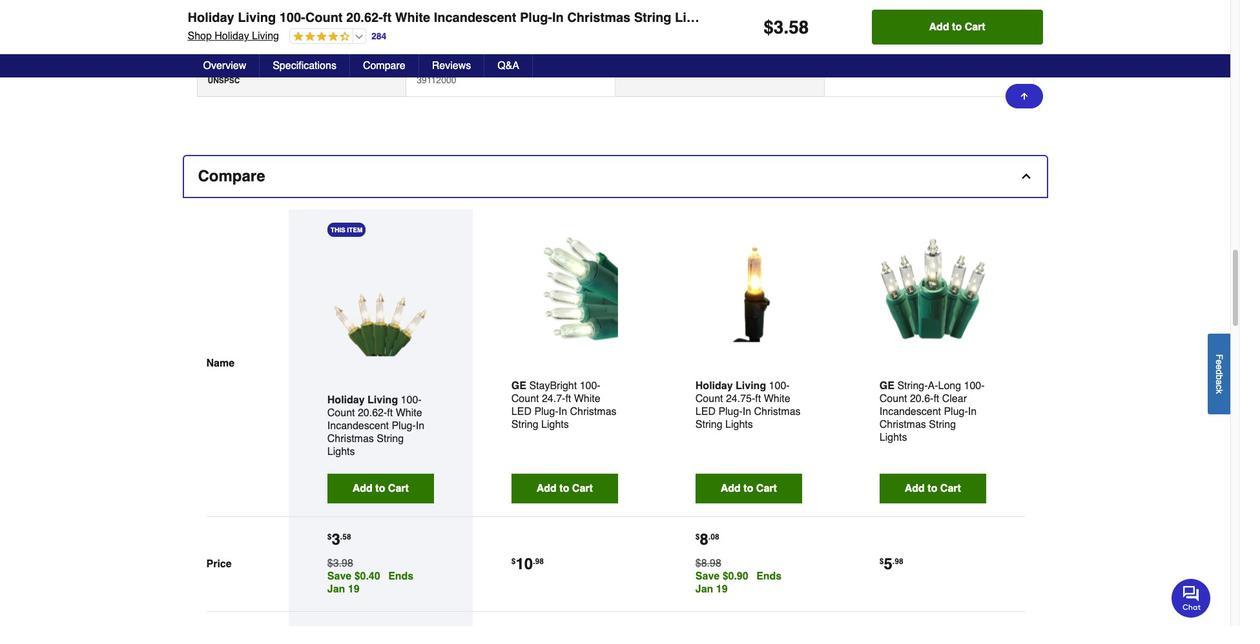 Task type: describe. For each thing, give the bounding box(es) containing it.
$ inside the $ 8 . 08
[[696, 533, 700, 542]]

. inside $ 10 . 98
[[533, 558, 535, 567]]

in inside string-a-long 100- count 20.6-ft clear incandescent plug-in christmas string lights
[[968, 406, 977, 418]]

string inside the 100- count 24.75-ft white led plug-in christmas string lights
[[696, 419, 723, 431]]

ge staybright 100-count 24.7-ft white led plug-in christmas string lights image
[[511, 236, 618, 342]]

plug- inside string-a-long 100- count 20.6-ft clear incandescent plug-in christmas string lights
[[944, 406, 968, 418]]

$8.98
[[696, 558, 721, 570]]

add for staybright 100- count 24.7-ft white led plug-in christmas string lights
[[537, 483, 557, 495]]

plug- inside 100- count 20.62-ft white incandescent plug-in christmas string lights
[[392, 421, 416, 432]]

in inside staybright 100- count 24.7-ft white led plug-in christmas string lights
[[559, 406, 567, 418]]

count inside staybright 100- count 24.7-ft white led plug-in christmas string lights
[[511, 393, 539, 405]]

add to cart for string-a-long 100- count 20.6-ft clear incandescent plug-in christmas string lights
[[905, 483, 961, 495]]

led inside staybright 100- count 24.7-ft white led plug-in christmas string lights
[[511, 406, 532, 418]]

. inside $ 5 . 98
[[893, 558, 895, 567]]

0 vertical spatial $ 3 . 58
[[764, 17, 809, 37]]

19 for 3
[[348, 584, 360, 596]]

jan for 3
[[327, 584, 345, 596]]

string-a-long 100- count 20.6-ft clear incandescent plug-in christmas string lights
[[880, 381, 985, 444]]

overview button
[[190, 54, 260, 78]]

overview
[[203, 60, 246, 72]]

20.6-
[[910, 393, 934, 405]]

lights inside the 100- count 24.75-ft white led plug-in christmas string lights
[[725, 419, 753, 431]]

f e e d b a c k
[[1214, 354, 1225, 394]]

19 for 8
[[716, 584, 728, 596]]

add for string-a-long 100- count 20.6-ft clear incandescent plug-in christmas string lights
[[905, 483, 925, 495]]

add to cart button for staybright 100- count 24.7-ft white led plug-in christmas string lights
[[511, 474, 618, 504]]

incandescent inside 100- count 20.62-ft white incandescent plug-in christmas string lights
[[327, 421, 389, 432]]

save for 3
[[327, 571, 351, 583]]

k
[[1214, 389, 1225, 394]]

add to cart for 100- count 24.75-ft white led plug-in christmas string lights
[[721, 483, 777, 495]]

name
[[206, 358, 235, 369]]

compare for the bottommost compare button
[[198, 167, 265, 186]]

save for 8
[[696, 571, 720, 583]]

1 e from the top
[[1214, 360, 1225, 365]]

specifications
[[273, 60, 336, 72]]

8
[[700, 531, 708, 549]]

holiday living for 24.75-
[[696, 381, 766, 392]]

white inside 100- count 20.62-ft white incandescent plug-in christmas string lights
[[396, 408, 422, 419]]

20.62- inside 100- count 20.62-ft white incandescent plug-in christmas string lights
[[358, 408, 387, 419]]

add to cart for staybright 100- count 24.7-ft white led plug-in christmas string lights
[[537, 483, 593, 495]]

d
[[1214, 370, 1225, 375]]

1 vertical spatial 58
[[342, 533, 351, 542]]

$0.90
[[723, 571, 748, 583]]

led inside the 100- count 24.75-ft white led plug-in christmas string lights
[[696, 406, 716, 418]]

specifications button
[[260, 54, 350, 78]]

ft inside string-a-long 100- count 20.6-ft clear incandescent plug-in christmas string lights
[[934, 393, 939, 405]]

f e e d b a c k button
[[1208, 334, 1230, 414]]

unspsc
[[208, 76, 240, 85]]

b
[[1214, 375, 1225, 380]]

2 e from the top
[[1214, 365, 1225, 370]]

100- count 24.75-ft white led plug-in christmas string lights
[[696, 381, 801, 431]]

add to cart button for 100- count 24.75-ft white led plug-in christmas string lights
[[696, 474, 802, 504]]

incandescent inside string-a-long 100- count 20.6-ft clear incandescent plug-in christmas string lights
[[880, 406, 941, 418]]

ge for string-a-long 100- count 20.6-ft clear incandescent plug-in christmas string lights
[[880, 381, 895, 392]]

5
[[884, 556, 893, 574]]

0 vertical spatial incandescent
[[434, 10, 516, 25]]

shop
[[188, 30, 212, 42]]

in inside the 100- count 24.75-ft white led plug-in christmas string lights
[[743, 406, 751, 418]]

f
[[1214, 354, 1225, 360]]

q&a button
[[485, 54, 533, 78]]

holiday living 100-count 20.62-ft white incandescent plug-in christmas string lights image
[[327, 250, 434, 357]]

0 vertical spatial 20.62-
[[346, 10, 383, 25]]

100- inside the 100- count 24.75-ft white led plug-in christmas string lights
[[769, 381, 790, 392]]

$ 10 . 98
[[511, 556, 544, 574]]

lights inside string-a-long 100- count 20.6-ft clear incandescent plug-in christmas string lights
[[880, 432, 907, 444]]



Task type: locate. For each thing, give the bounding box(es) containing it.
19 down save $0.90
[[716, 584, 728, 596]]

1 led from the left
[[511, 406, 532, 418]]

. inside the $ 8 . 08
[[708, 533, 711, 542]]

holiday living 100-count 20.62-ft white incandescent plug-in christmas string lights
[[188, 10, 714, 25]]

ends right $0.90
[[756, 571, 782, 583]]

holiday
[[188, 10, 234, 25], [215, 30, 249, 42], [696, 381, 733, 392], [327, 395, 365, 406]]

this item
[[331, 226, 363, 234]]

1 vertical spatial compare
[[198, 167, 265, 186]]

0 horizontal spatial ends jan 19
[[327, 571, 414, 596]]

98 for 10
[[535, 558, 544, 567]]

$
[[764, 17, 774, 37], [327, 533, 332, 542], [696, 533, 700, 542], [511, 558, 516, 567], [880, 558, 884, 567]]

$ 5 . 98
[[880, 556, 903, 574]]

ends for 3
[[388, 571, 414, 583]]

price
[[206, 559, 232, 570]]

ge left string- on the bottom right of page
[[880, 381, 895, 392]]

100- inside string-a-long 100- count 20.6-ft clear incandescent plug-in christmas string lights
[[964, 381, 985, 392]]

save $0.40
[[327, 571, 380, 583]]

1 ends from the left
[[388, 571, 414, 583]]

1 vertical spatial 20.62-
[[358, 408, 387, 419]]

100- inside 100- count 20.62-ft white incandescent plug-in christmas string lights
[[401, 395, 422, 406]]

$ 3 . 58
[[764, 17, 809, 37], [327, 531, 351, 549]]

0 vertical spatial compare button
[[350, 54, 419, 78]]

string-
[[897, 381, 928, 392]]

0 vertical spatial compare
[[363, 60, 405, 72]]

19
[[348, 584, 360, 596], [716, 584, 728, 596]]

holiday living 100-count 24.75-ft white led plug-in christmas string lights image
[[696, 236, 802, 342]]

1 ends jan 19 from the left
[[327, 571, 414, 596]]

chevron up image
[[1020, 170, 1032, 183]]

1 vertical spatial $ 3 . 58
[[327, 531, 351, 549]]

ends jan 19 for 3
[[327, 571, 414, 596]]

24.7-
[[542, 393, 565, 405]]

this
[[331, 226, 345, 234]]

jan for 8
[[696, 584, 713, 596]]

3
[[774, 17, 784, 37], [332, 531, 340, 549]]

reviews
[[432, 60, 471, 72]]

0 horizontal spatial save
[[327, 571, 351, 583]]

100- count 20.62-ft white incandescent plug-in christmas string lights
[[327, 395, 424, 458]]

compare button
[[350, 54, 419, 78], [184, 156, 1047, 197]]

a-
[[928, 381, 938, 392]]

c
[[1214, 385, 1225, 389]]

$ 8 . 08
[[696, 531, 719, 549]]

1 horizontal spatial 19
[[716, 584, 728, 596]]

in
[[552, 10, 564, 25], [559, 406, 567, 418], [743, 406, 751, 418], [968, 406, 977, 418], [416, 421, 424, 432]]

jan down "save $0.40"
[[327, 584, 345, 596]]

miscellaneous
[[226, 45, 287, 56]]

cart for 100- count 24.75-ft white led plug-in christmas string lights
[[756, 483, 777, 495]]

1 vertical spatial incandescent
[[880, 406, 941, 418]]

ends jan 19 for 8
[[696, 571, 782, 596]]

2 19 from the left
[[716, 584, 728, 596]]

ends for 8
[[756, 571, 782, 583]]

2 led from the left
[[696, 406, 716, 418]]

to for 100- count 24.75-ft white led plug-in christmas string lights
[[744, 483, 753, 495]]

add to cart
[[929, 21, 985, 33], [353, 483, 409, 495], [537, 483, 593, 495], [721, 483, 777, 495], [905, 483, 961, 495]]

2 horizontal spatial incandescent
[[880, 406, 941, 418]]

q&a
[[497, 60, 519, 72]]

0 horizontal spatial ge
[[511, 381, 526, 392]]

clear
[[942, 393, 967, 405]]

1 horizontal spatial $ 3 . 58
[[764, 17, 809, 37]]

string inside staybright 100- count 24.7-ft white led plug-in christmas string lights
[[511, 419, 538, 431]]

save down the $8.98
[[696, 571, 720, 583]]

lights inside 100- count 20.62-ft white incandescent plug-in christmas string lights
[[327, 446, 355, 458]]

0 vertical spatial 3
[[774, 17, 784, 37]]

100- inside staybright 100- count 24.7-ft white led plug-in christmas string lights
[[580, 381, 600, 392]]

lights inside staybright 100- count 24.7-ft white led plug-in christmas string lights
[[541, 419, 569, 431]]

e
[[1214, 360, 1225, 365], [1214, 365, 1225, 370]]

98 inside $ 10 . 98
[[535, 558, 544, 567]]

ge
[[511, 381, 526, 392], [880, 381, 895, 392]]

e up d on the right of page
[[1214, 360, 1225, 365]]

cart for string-a-long 100- count 20.6-ft clear incandescent plug-in christmas string lights
[[940, 483, 961, 495]]

compare for topmost compare button
[[363, 60, 405, 72]]

98 for 5
[[895, 558, 903, 567]]

white inside staybright 100- count 24.7-ft white led plug-in christmas string lights
[[574, 393, 600, 405]]

count inside 100- count 20.62-ft white incandescent plug-in christmas string lights
[[327, 408, 355, 419]]

20.62-
[[346, 10, 383, 25], [358, 408, 387, 419]]

0 horizontal spatial led
[[511, 406, 532, 418]]

reviews button
[[419, 54, 485, 78]]

string
[[634, 10, 671, 25], [511, 419, 538, 431], [696, 419, 723, 431], [929, 419, 956, 431], [377, 434, 404, 445]]

save $0.90
[[696, 571, 748, 583]]

long
[[938, 381, 961, 392]]

to for string-a-long 100- count 20.6-ft clear incandescent plug-in christmas string lights
[[928, 483, 937, 495]]

1 vertical spatial holiday living
[[327, 395, 398, 406]]

lights
[[675, 10, 714, 25], [541, 419, 569, 431], [725, 419, 753, 431], [880, 432, 907, 444], [327, 446, 355, 458]]

0 horizontal spatial holiday living
[[327, 395, 398, 406]]

0 vertical spatial 58
[[789, 17, 809, 37]]

0 horizontal spatial 98
[[535, 558, 544, 567]]

plug- inside the 100- count 24.75-ft white led plug-in christmas string lights
[[718, 406, 743, 418]]

staybright
[[529, 381, 577, 392]]

ge string-a-long 100-count 20.6-ft clear incandescent plug-in christmas string lights image
[[880, 236, 986, 342]]

1 horizontal spatial ends jan 19
[[696, 571, 782, 596]]

$ inside $ 5 . 98
[[880, 558, 884, 567]]

0 horizontal spatial ends
[[388, 571, 414, 583]]

1 ge from the left
[[511, 381, 526, 392]]

save
[[327, 571, 351, 583], [696, 571, 720, 583]]

ends
[[388, 571, 414, 583], [756, 571, 782, 583]]

string inside 100- count 20.62-ft white incandescent plug-in christmas string lights
[[377, 434, 404, 445]]

in inside 100- count 20.62-ft white incandescent plug-in christmas string lights
[[416, 421, 424, 432]]

284
[[371, 31, 386, 41]]

2 ends jan 19 from the left
[[696, 571, 782, 596]]

item
[[347, 226, 363, 234]]

christmas inside the 100- count 24.75-ft white led plug-in christmas string lights
[[754, 406, 801, 418]]

$3.98
[[327, 558, 353, 570]]

ends jan 19 down the $3.98
[[327, 571, 414, 596]]

ft
[[383, 10, 391, 25], [565, 393, 571, 405], [755, 393, 761, 405], [934, 393, 939, 405], [387, 408, 393, 419]]

1 19 from the left
[[348, 584, 360, 596]]

0 horizontal spatial compare
[[198, 167, 265, 186]]

1 horizontal spatial ends
[[756, 571, 782, 583]]

39112000
[[417, 75, 456, 85]]

98 inside $ 5 . 98
[[895, 558, 903, 567]]

1 98 from the left
[[535, 558, 544, 567]]

1 horizontal spatial holiday living
[[696, 381, 766, 392]]

$ inside $ 10 . 98
[[511, 558, 516, 567]]

e up the b on the right
[[1214, 365, 1225, 370]]

plug-
[[520, 10, 552, 25], [534, 406, 559, 418], [718, 406, 743, 418], [944, 406, 968, 418], [392, 421, 416, 432]]

count inside the 100- count 24.75-ft white led plug-in christmas string lights
[[696, 393, 723, 405]]

0 horizontal spatial 19
[[348, 584, 360, 596]]

count
[[305, 10, 343, 25], [511, 393, 539, 405], [696, 393, 723, 405], [880, 393, 907, 405], [327, 408, 355, 419]]

christmas
[[567, 10, 631, 25], [570, 406, 617, 418], [754, 406, 801, 418], [880, 419, 926, 431], [327, 434, 374, 445]]

white
[[395, 10, 430, 25], [574, 393, 600, 405], [764, 393, 790, 405], [396, 408, 422, 419]]

jan down save $0.90
[[696, 584, 713, 596]]

ft inside staybright 100- count 24.7-ft white led plug-in christmas string lights
[[565, 393, 571, 405]]

98 right 5
[[895, 558, 903, 567]]

ends jan 19 down the $8.98
[[696, 571, 782, 596]]

1 horizontal spatial led
[[696, 406, 716, 418]]

1 save from the left
[[327, 571, 351, 583]]

1 horizontal spatial save
[[696, 571, 720, 583]]

staybright 100- count 24.7-ft white led plug-in christmas string lights
[[511, 381, 617, 431]]

0 horizontal spatial 58
[[342, 533, 351, 542]]

led
[[511, 406, 532, 418], [696, 406, 716, 418]]

add for 100- count 24.75-ft white led plug-in christmas string lights
[[721, 483, 741, 495]]

christmas inside staybright 100- count 24.7-ft white led plug-in christmas string lights
[[570, 406, 617, 418]]

1 vertical spatial compare button
[[184, 156, 1047, 197]]

2 jan from the left
[[696, 584, 713, 596]]

to for staybright 100- count 24.7-ft white led plug-in christmas string lights
[[560, 483, 569, 495]]

ft inside the 100- count 24.75-ft white led plug-in christmas string lights
[[755, 393, 761, 405]]

add to cart button
[[872, 10, 1043, 45], [327, 474, 434, 504], [511, 474, 618, 504], [696, 474, 802, 504], [880, 474, 986, 504]]

ends right $0.40
[[388, 571, 414, 583]]

0 horizontal spatial $ 3 . 58
[[327, 531, 351, 549]]

ge for staybright 100- count 24.7-ft white led plug-in christmas string lights
[[511, 381, 526, 392]]

2 98 from the left
[[895, 558, 903, 567]]

christmas inside 100- count 20.62-ft white incandescent plug-in christmas string lights
[[327, 434, 374, 445]]

2 save from the left
[[696, 571, 720, 583]]

jan
[[327, 584, 345, 596], [696, 584, 713, 596]]

chat invite button image
[[1172, 579, 1211, 618]]

compare
[[363, 60, 405, 72], [198, 167, 265, 186]]

white inside the 100- count 24.75-ft white led plug-in christmas string lights
[[764, 393, 790, 405]]

holiday living
[[696, 381, 766, 392], [327, 395, 398, 406]]

count inside string-a-long 100- count 20.6-ft clear incandescent plug-in christmas string lights
[[880, 393, 907, 405]]

0 horizontal spatial jan
[[327, 584, 345, 596]]

shop holiday living
[[188, 30, 279, 42]]

cart
[[965, 21, 985, 33], [388, 483, 409, 495], [572, 483, 593, 495], [756, 483, 777, 495], [940, 483, 961, 495]]

1 horizontal spatial 3
[[774, 17, 784, 37]]

2 vertical spatial incandescent
[[327, 421, 389, 432]]

100-
[[280, 10, 305, 25], [580, 381, 600, 392], [769, 381, 790, 392], [964, 381, 985, 392], [401, 395, 422, 406]]

ge left staybright
[[511, 381, 526, 392]]

holiday living for 20.62-
[[327, 395, 398, 406]]

4.4 stars image
[[290, 31, 350, 43]]

2 ge from the left
[[880, 381, 895, 392]]

cart for staybright 100- count 24.7-ft white led plug-in christmas string lights
[[572, 483, 593, 495]]

$0.40
[[354, 571, 380, 583]]

1 horizontal spatial ge
[[880, 381, 895, 392]]

incandescent
[[434, 10, 516, 25], [880, 406, 941, 418], [327, 421, 389, 432]]

ft inside 100- count 20.62-ft white incandescent plug-in christmas string lights
[[387, 408, 393, 419]]

1 horizontal spatial 98
[[895, 558, 903, 567]]

string inside string-a-long 100- count 20.6-ft clear incandescent plug-in christmas string lights
[[929, 419, 956, 431]]

98
[[535, 558, 544, 567], [895, 558, 903, 567]]

10
[[516, 556, 533, 574]]

1 horizontal spatial incandescent
[[434, 10, 516, 25]]

christmas inside string-a-long 100- count 20.6-ft clear incandescent plug-in christmas string lights
[[880, 419, 926, 431]]

24.75-
[[726, 393, 755, 405]]

1 horizontal spatial compare
[[363, 60, 405, 72]]

living
[[238, 10, 276, 25], [252, 30, 279, 42], [736, 381, 766, 392], [368, 395, 398, 406]]

save down the $3.98
[[327, 571, 351, 583]]

a
[[1214, 380, 1225, 385]]

1 vertical spatial 3
[[332, 531, 340, 549]]

to
[[952, 21, 962, 33], [375, 483, 385, 495], [560, 483, 569, 495], [744, 483, 753, 495], [928, 483, 937, 495]]

1 horizontal spatial 58
[[789, 17, 809, 37]]

19 down "save $0.40"
[[348, 584, 360, 596]]

add to cart button for string-a-long 100- count 20.6-ft clear incandescent plug-in christmas string lights
[[880, 474, 986, 504]]

1 jan from the left
[[327, 584, 345, 596]]

58
[[789, 17, 809, 37], [342, 533, 351, 542]]

add
[[929, 21, 949, 33], [353, 483, 373, 495], [537, 483, 557, 495], [721, 483, 741, 495], [905, 483, 925, 495]]

2 ends from the left
[[756, 571, 782, 583]]

98 right 10
[[535, 558, 544, 567]]

0 vertical spatial holiday living
[[696, 381, 766, 392]]

plug- inside staybright 100- count 24.7-ft white led plug-in christmas string lights
[[534, 406, 559, 418]]

0 horizontal spatial incandescent
[[327, 421, 389, 432]]

1 horizontal spatial jan
[[696, 584, 713, 596]]

0 horizontal spatial 3
[[332, 531, 340, 549]]

ends jan 19
[[327, 571, 414, 596], [696, 571, 782, 596]]

arrow up image
[[1019, 91, 1029, 101]]

.
[[784, 17, 789, 37], [340, 533, 342, 542], [708, 533, 711, 542], [533, 558, 535, 567], [893, 558, 895, 567]]

08
[[711, 533, 719, 542]]



Task type: vqa. For each thing, say whether or not it's contained in the screenshot.
3 Jan
yes



